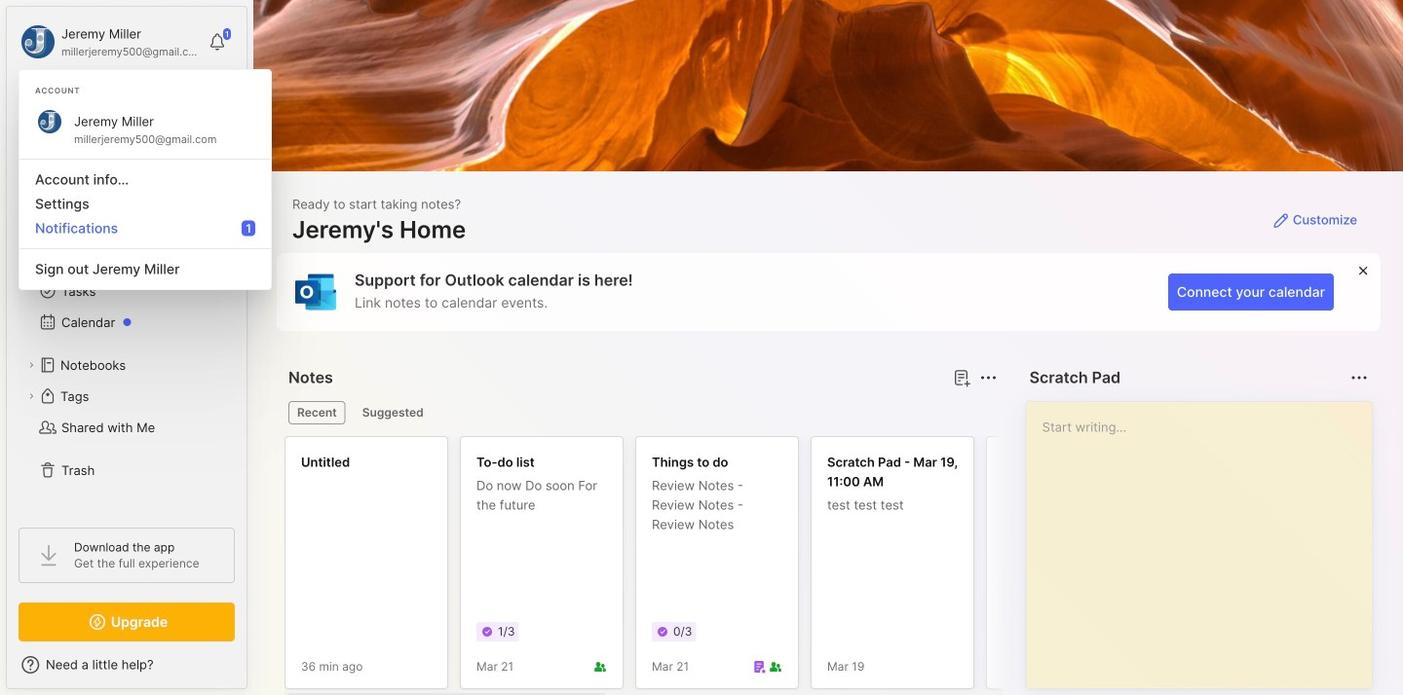 Task type: describe. For each thing, give the bounding box(es) containing it.
More actions field
[[1346, 364, 1373, 392]]

dropdown list menu
[[19, 151, 271, 282]]

2 tab from the left
[[353, 401, 432, 425]]

expand notebooks image
[[25, 360, 37, 371]]

click to collapse image
[[246, 660, 261, 683]]

Start writing… text field
[[1042, 402, 1371, 673]]

more actions image
[[1348, 366, 1371, 390]]

tree inside main element
[[7, 190, 247, 511]]



Task type: locate. For each thing, give the bounding box(es) containing it.
tab list
[[288, 401, 995, 425]]

tab
[[288, 401, 346, 425], [353, 401, 432, 425]]

WHAT'S NEW field
[[7, 650, 247, 681]]

tree
[[7, 190, 247, 511]]

Account field
[[19, 22, 199, 61]]

none search field inside main element
[[54, 96, 209, 120]]

0 horizontal spatial tab
[[288, 401, 346, 425]]

Search text field
[[54, 99, 209, 118]]

expand tags image
[[25, 391, 37, 402]]

None search field
[[54, 96, 209, 120]]

1 tab from the left
[[288, 401, 346, 425]]

main element
[[0, 0, 253, 696]]

1 horizontal spatial tab
[[353, 401, 432, 425]]

row group
[[285, 437, 1403, 696]]



Task type: vqa. For each thing, say whether or not it's contained in the screenshot.
tree in the Main element
yes



